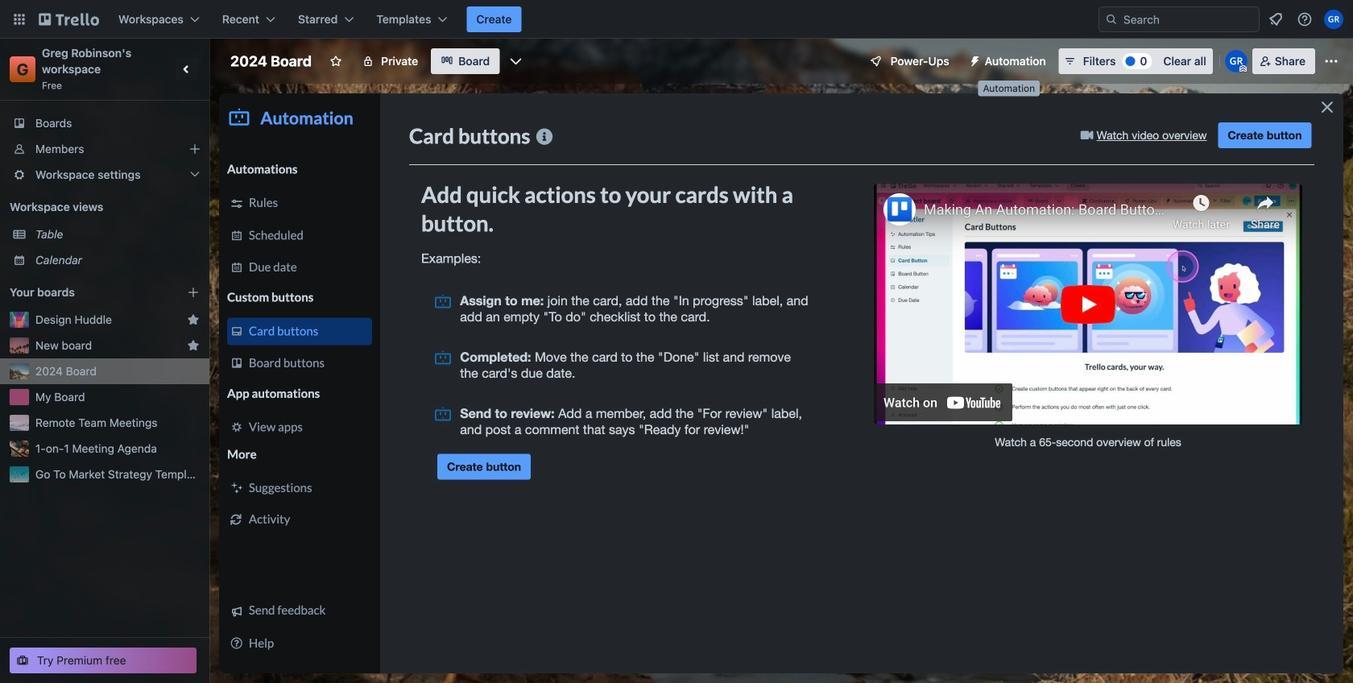Task type: describe. For each thing, give the bounding box(es) containing it.
primary element
[[0, 0, 1354, 39]]

workspace navigation collapse icon image
[[176, 58, 198, 81]]

greg robinson (gregrobinson96) image
[[1226, 50, 1248, 73]]

greg robinson (gregrobinson96) image
[[1325, 10, 1344, 29]]

back to home image
[[39, 6, 99, 32]]

1 starred icon image from the top
[[187, 313, 200, 326]]

Board name text field
[[222, 48, 320, 74]]

sm image
[[963, 48, 985, 71]]

0 notifications image
[[1267, 10, 1286, 29]]

show menu image
[[1324, 53, 1340, 69]]

search image
[[1106, 13, 1119, 26]]

star or unstar board image
[[330, 55, 343, 68]]



Task type: locate. For each thing, give the bounding box(es) containing it.
1 vertical spatial starred icon image
[[187, 339, 200, 352]]

add board image
[[187, 286, 200, 299]]

this member is an admin of this board. image
[[1240, 65, 1247, 73]]

your boards with 7 items element
[[10, 283, 163, 302]]

2 starred icon image from the top
[[187, 339, 200, 352]]

open information menu image
[[1297, 11, 1314, 27]]

0 vertical spatial starred icon image
[[187, 313, 200, 326]]

starred icon image
[[187, 313, 200, 326], [187, 339, 200, 352]]

Search field
[[1099, 6, 1260, 32]]

tooltip
[[979, 81, 1041, 96]]

customize views image
[[508, 53, 524, 69]]



Task type: vqa. For each thing, say whether or not it's contained in the screenshot.
template board image
no



